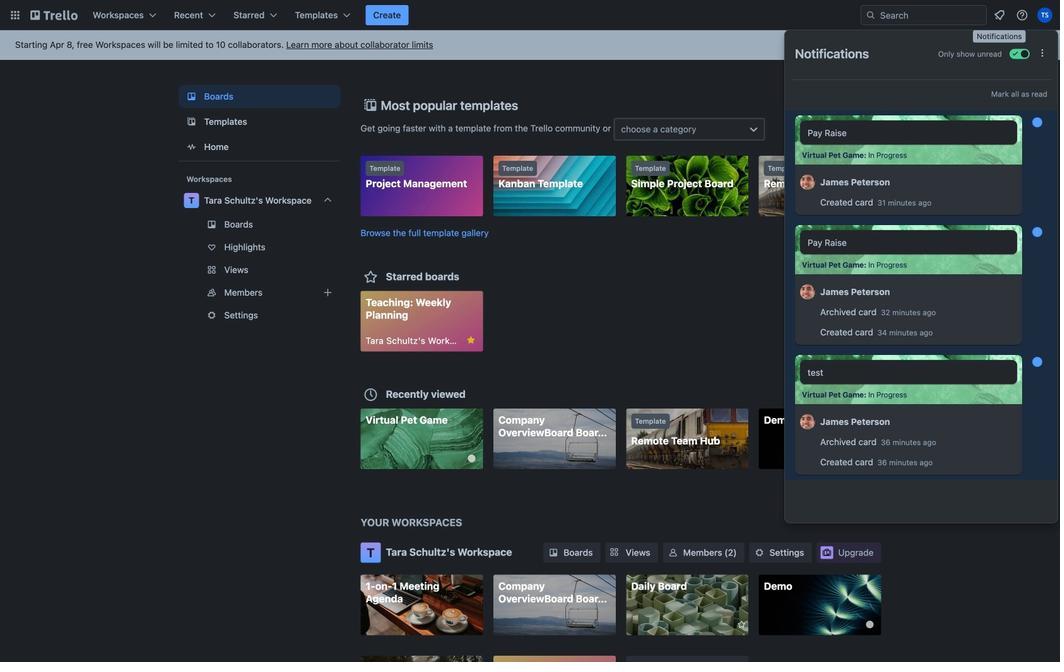Task type: describe. For each thing, give the bounding box(es) containing it.
1 sm image from the left
[[667, 547, 680, 560]]

2 james peterson (jamespeterson93) image from the top
[[800, 413, 815, 432]]

2 sm image from the left
[[753, 547, 766, 560]]

primary element
[[0, 0, 1060, 30]]

search image
[[866, 10, 876, 20]]

board image
[[184, 89, 199, 104]]

0 notifications image
[[992, 8, 1007, 23]]

template board image
[[184, 114, 199, 129]]

there is new activity on this board. image
[[866, 621, 874, 629]]



Task type: vqa. For each thing, say whether or not it's contained in the screenshot.
This member is an admin of this board. IMAGE
no



Task type: locate. For each thing, give the bounding box(es) containing it.
sm image
[[667, 547, 680, 560], [753, 547, 766, 560]]

open information menu image
[[1016, 9, 1029, 21]]

home image
[[184, 139, 199, 155]]

click to unstar this board. it will be removed from your starred list. image
[[465, 335, 477, 346]]

tara schultz (taraschultz7) image
[[1038, 8, 1053, 23]]

tooltip
[[973, 30, 1026, 43]]

0 horizontal spatial sm image
[[667, 547, 680, 560]]

james peterson (jamespeterson93) image
[[800, 173, 815, 192], [800, 413, 815, 432]]

james peterson (jamespeterson93) image
[[800, 283, 815, 302]]

1 horizontal spatial sm image
[[753, 547, 766, 560]]

sm image
[[547, 547, 560, 560]]

1 james peterson (jamespeterson93) image from the top
[[800, 173, 815, 192]]

add image
[[320, 285, 335, 300]]

back to home image
[[30, 5, 78, 25]]

click to star this board. it will be added to your starred list. image
[[731, 620, 742, 631]]

0 vertical spatial james peterson (jamespeterson93) image
[[800, 173, 815, 192]]

Search field
[[876, 6, 987, 24]]

1 vertical spatial james peterson (jamespeterson93) image
[[800, 413, 815, 432]]



